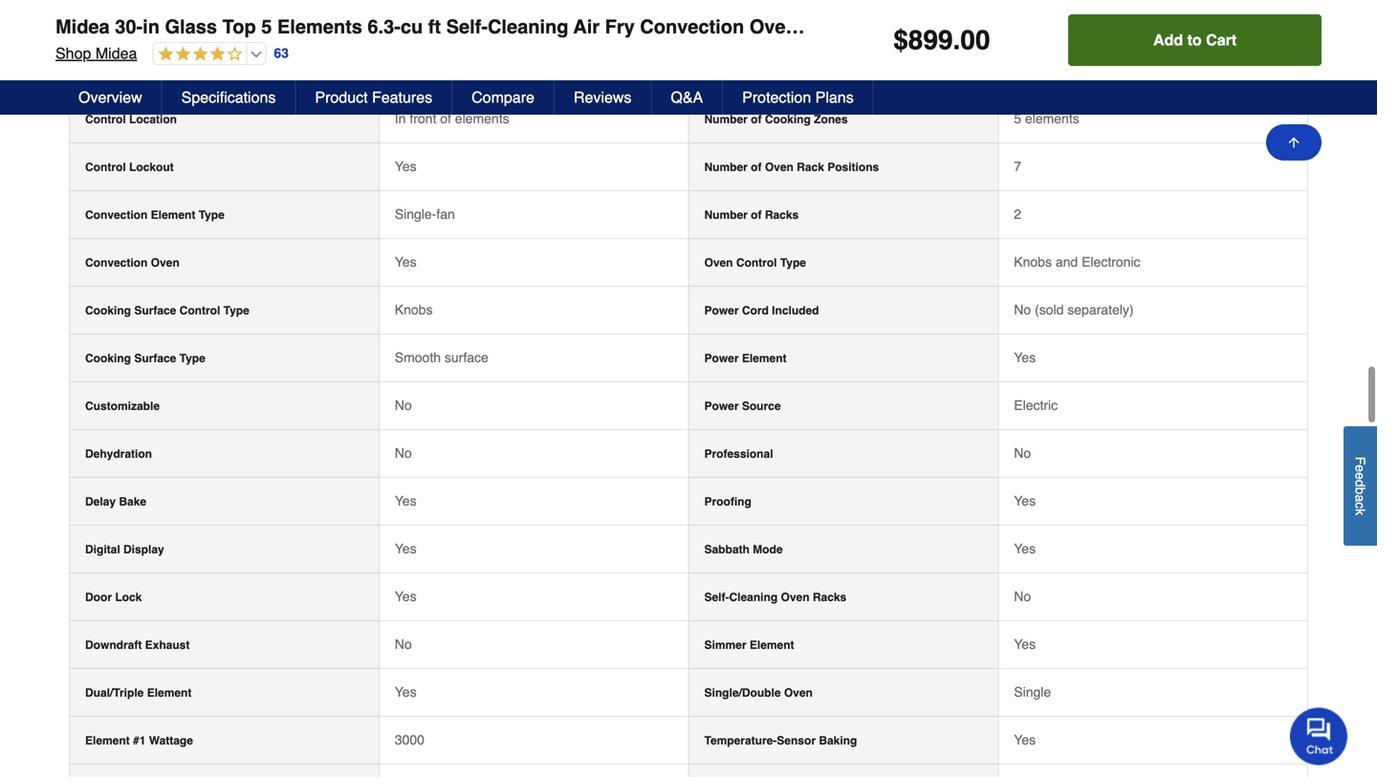 Task type: locate. For each thing, give the bounding box(es) containing it.
2 vertical spatial cleaning
[[729, 591, 778, 605]]

0 horizontal spatial elements
[[455, 111, 509, 126]]

in left $
[[855, 16, 872, 38]]

number for front
[[704, 113, 748, 126]]

oven
[[750, 16, 798, 38], [765, 161, 794, 174], [151, 257, 180, 270], [704, 257, 733, 270], [781, 591, 810, 605], [784, 687, 813, 700]]

product features button
[[296, 80, 453, 115]]

number up number of racks
[[704, 161, 748, 174]]

midea up shop
[[55, 16, 110, 38]]

e
[[1353, 465, 1368, 472], [1353, 472, 1368, 480]]

cleaning up steam
[[488, 16, 569, 38]]

power left cord
[[704, 304, 739, 318]]

in
[[395, 111, 406, 126]]

1 vertical spatial cleaning
[[85, 65, 134, 79]]

1 power from the top
[[704, 304, 739, 318]]

of up number of racks
[[751, 161, 762, 174]]

racks
[[765, 209, 799, 222], [813, 591, 847, 605]]

2 elements from the left
[[1025, 111, 1080, 126]]

digital display
[[85, 543, 164, 557]]

1 vertical spatial racks
[[813, 591, 847, 605]]

0 vertical spatial convection
[[640, 16, 744, 38]]

and left electronic
[[1056, 255, 1078, 270]]

2 vertical spatial power
[[704, 400, 739, 413]]

number up oven control type
[[704, 209, 748, 222]]

surface up cooking surface type
[[134, 304, 176, 318]]

cleaning up reviews
[[542, 63, 592, 79]]

air
[[574, 16, 600, 38]]

stainless
[[1014, 63, 1069, 79]]

cart
[[1206, 31, 1237, 49]]

downdraft exhaust
[[85, 639, 190, 653]]

self-cleaning oven racks
[[704, 591, 847, 605]]

1 vertical spatial electric
[[1014, 398, 1058, 413]]

3 power from the top
[[704, 400, 739, 413]]

elements
[[455, 111, 509, 126], [1025, 111, 1080, 126]]

1 vertical spatial convection
[[85, 209, 148, 222]]

d
[[1353, 480, 1368, 487]]

bulb type
[[85, 17, 140, 31]]

element right simmer
[[750, 639, 794, 653]]

2 vertical spatial self-
[[704, 591, 729, 605]]

self-cleaning and steam cleaning
[[395, 63, 592, 79]]

0 vertical spatial electric
[[937, 16, 1006, 38]]

2 surface from the top
[[134, 352, 176, 366]]

0 horizontal spatial in
[[143, 16, 160, 38]]

1 vertical spatial surface
[[134, 352, 176, 366]]

(stainless
[[1075, 16, 1165, 38]]

1 horizontal spatial electric
[[1014, 398, 1058, 413]]

smooth surface
[[395, 350, 489, 366]]

delay
[[85, 496, 116, 509]]

control up cooking surface type
[[180, 304, 220, 318]]

control location
[[85, 113, 177, 126]]

top
[[222, 16, 256, 38]]

1 in from the left
[[143, 16, 160, 38]]

bulb
[[85, 17, 111, 31]]

self- for self-cleaning and steam cleaning
[[395, 63, 422, 79]]

ft
[[428, 16, 441, 38]]

dual/triple element
[[85, 687, 192, 700]]

1 vertical spatial cooking
[[85, 304, 131, 318]]

dual/triple
[[85, 687, 144, 700]]

cooking up customizable
[[85, 352, 131, 366]]

0 vertical spatial power
[[704, 304, 739, 318]]

of down 'protection'
[[751, 113, 762, 126]]

in right bulb type
[[143, 16, 160, 38]]

1 e from the top
[[1353, 465, 1368, 472]]

cooking
[[765, 113, 811, 126], [85, 304, 131, 318], [85, 352, 131, 366]]

q&a
[[671, 88, 703, 106]]

cooking down protection plans
[[765, 113, 811, 126]]

5 up the "7"
[[1014, 111, 1022, 126]]

0 vertical spatial knobs
[[1014, 255, 1052, 270]]

location
[[129, 113, 177, 126]]

rack
[[797, 161, 824, 174]]

k
[[1353, 509, 1368, 516]]

0 horizontal spatial electric
[[937, 16, 1006, 38]]

features
[[372, 88, 432, 106]]

3 number from the top
[[704, 209, 748, 222]]

cleaning up simmer element
[[729, 591, 778, 605]]

0 horizontal spatial knobs
[[395, 302, 433, 318]]

control lockout
[[85, 161, 174, 174]]

1 surface from the top
[[134, 304, 176, 318]]

2 cleaning from the left
[[542, 63, 592, 79]]

display
[[123, 543, 164, 557]]

cooking for knobs
[[85, 304, 131, 318]]

b
[[1353, 487, 1368, 495]]

power left source
[[704, 400, 739, 413]]

1 horizontal spatial racks
[[813, 591, 847, 605]]

element
[[151, 209, 195, 222], [742, 352, 787, 366], [750, 639, 794, 653], [147, 687, 192, 700], [85, 735, 130, 748]]

elements down compare
[[455, 111, 509, 126]]

and up compare
[[476, 63, 498, 79]]

elements
[[277, 16, 362, 38]]

add
[[1154, 31, 1183, 49]]

1 vertical spatial knobs
[[395, 302, 433, 318]]

surface
[[134, 304, 176, 318], [134, 352, 176, 366]]

2 vertical spatial cooking
[[85, 352, 131, 366]]

0 horizontal spatial 5
[[261, 16, 272, 38]]

downdraft
[[85, 639, 142, 653]]

of for single-fan
[[751, 209, 762, 222]]

surface for knobs
[[134, 304, 176, 318]]

steel)
[[1171, 16, 1223, 38]]

0 vertical spatial midea
[[55, 16, 110, 38]]

0 vertical spatial 5
[[261, 16, 272, 38]]

cleaning down 'shop midea'
[[85, 65, 134, 79]]

1 vertical spatial power
[[704, 352, 739, 366]]

professional
[[704, 448, 773, 461]]

1 horizontal spatial in
[[855, 16, 872, 38]]

63
[[274, 46, 289, 61]]

and
[[476, 63, 498, 79], [1056, 255, 1078, 270]]

overview button
[[59, 80, 162, 115]]

3.9 stars image
[[153, 46, 242, 64]]

1 horizontal spatial 5
[[1014, 111, 1022, 126]]

mode
[[753, 543, 783, 557]]

0 horizontal spatial cleaning
[[422, 63, 472, 79]]

899
[[908, 25, 953, 55]]

oven up sensor
[[784, 687, 813, 700]]

arrow up image
[[1287, 135, 1302, 150]]

1 vertical spatial number
[[704, 161, 748, 174]]

elements down the stainless steel in the right of the page
[[1025, 111, 1080, 126]]

control left lockout
[[85, 161, 126, 174]]

0 horizontal spatial self-
[[395, 63, 422, 79]]

simmer
[[704, 639, 747, 653]]

0 vertical spatial number
[[704, 113, 748, 126]]

surface
[[445, 350, 489, 366]]

element up the wattage
[[147, 687, 192, 700]]

f
[[1353, 457, 1368, 465]]

e up d
[[1353, 465, 1368, 472]]

knobs down 2
[[1014, 255, 1052, 270]]

no
[[1014, 302, 1031, 318], [395, 398, 412, 413], [395, 446, 412, 461], [1014, 446, 1031, 461], [1014, 589, 1031, 605], [395, 637, 412, 653]]

bake
[[119, 496, 146, 509]]

0 vertical spatial surface
[[134, 304, 176, 318]]

2 horizontal spatial self-
[[704, 591, 729, 605]]

convection down control lockout
[[85, 209, 148, 222]]

0 vertical spatial cleaning
[[488, 16, 569, 38]]

cleaning
[[488, 16, 569, 38], [85, 65, 134, 79], [729, 591, 778, 605]]

1 horizontal spatial knobs
[[1014, 255, 1052, 270]]

self- right ft
[[446, 16, 488, 38]]

midea
[[55, 16, 110, 38], [95, 44, 137, 62]]

f e e d b a c k button
[[1344, 426, 1377, 546]]

2 power from the top
[[704, 352, 739, 366]]

knobs
[[1014, 255, 1052, 270], [395, 302, 433, 318]]

oven up cooking surface control type
[[151, 257, 180, 270]]

6.3-
[[368, 16, 401, 38]]

of
[[440, 111, 451, 126], [751, 113, 762, 126], [751, 161, 762, 174], [751, 209, 762, 222]]

cooking down convection oven
[[85, 304, 131, 318]]

2
[[1014, 207, 1022, 222]]

oven left rack
[[765, 161, 794, 174]]

lowe's
[[704, 17, 743, 31]]

2 vertical spatial convection
[[85, 257, 148, 270]]

1 horizontal spatial and
[[1056, 255, 1078, 270]]

sensor
[[777, 735, 816, 748]]

positions
[[828, 161, 879, 174]]

element down lockout
[[151, 209, 195, 222]]

element #1 wattage
[[85, 735, 193, 748]]

5 right top
[[261, 16, 272, 38]]

specifications
[[181, 88, 276, 106]]

electronic
[[1082, 255, 1141, 270]]

element down the power cord included
[[742, 352, 787, 366]]

compare button
[[453, 80, 555, 115]]

convection element type
[[85, 209, 225, 222]]

surface down cooking surface control type
[[134, 352, 176, 366]]

single
[[1014, 685, 1051, 700]]

of up oven control type
[[751, 209, 762, 222]]

convection down the convection element type
[[85, 257, 148, 270]]

cleaning down ft
[[422, 63, 472, 79]]

5 elements
[[1014, 111, 1080, 126]]

element for power
[[742, 352, 787, 366]]

type
[[114, 17, 140, 31], [199, 209, 225, 222], [780, 257, 806, 270], [224, 304, 249, 318], [180, 352, 205, 366]]

1 horizontal spatial self-
[[446, 16, 488, 38]]

0 horizontal spatial and
[[476, 63, 498, 79]]

element for simmer
[[750, 639, 794, 653]]

protection plans button
[[723, 80, 874, 115]]

1 horizontal spatial cleaning
[[542, 63, 592, 79]]

.
[[953, 25, 961, 55]]

1 vertical spatial self-
[[395, 63, 422, 79]]

1 vertical spatial 5
[[1014, 111, 1022, 126]]

1 number from the top
[[704, 113, 748, 126]]

0 vertical spatial racks
[[765, 209, 799, 222]]

power up power source
[[704, 352, 739, 366]]

cord
[[742, 304, 769, 318]]

1 horizontal spatial elements
[[1025, 111, 1080, 126]]

self- up simmer
[[704, 591, 729, 605]]

0 vertical spatial self-
[[446, 16, 488, 38]]

e up b
[[1353, 472, 1368, 480]]

1 horizontal spatial cleaning
[[488, 16, 569, 38]]

midea up "cleaning method"
[[95, 44, 137, 62]]

knobs up smooth
[[395, 302, 433, 318]]

number down manufacturer
[[704, 113, 748, 126]]

0 horizontal spatial cleaning
[[85, 65, 134, 79]]

oven down number of racks
[[704, 257, 733, 270]]

convection up manufacturer
[[640, 16, 744, 38]]

2 vertical spatial number
[[704, 209, 748, 222]]

2 in from the left
[[855, 16, 872, 38]]

self- up features
[[395, 63, 422, 79]]



Task type: vqa. For each thing, say whether or not it's contained in the screenshot.


Task type: describe. For each thing, give the bounding box(es) containing it.
element left #1
[[85, 735, 130, 748]]

30-
[[115, 16, 143, 38]]

no (sold separately)
[[1014, 302, 1134, 318]]

specifications button
[[162, 80, 296, 115]]

number of racks
[[704, 209, 799, 222]]

c
[[1353, 502, 1368, 509]]

oven control type
[[704, 257, 806, 270]]

convection oven
[[85, 257, 180, 270]]

a
[[1353, 495, 1368, 502]]

sabbath mode
[[704, 543, 783, 557]]

manufacturer
[[704, 65, 777, 79]]

2 e from the top
[[1353, 472, 1368, 480]]

element for convection
[[151, 209, 195, 222]]

convection for single-fan
[[85, 209, 148, 222]]

fan
[[436, 207, 455, 222]]

smooth
[[395, 350, 441, 366]]

temperature-
[[704, 735, 777, 748]]

0 vertical spatial cooking
[[765, 113, 811, 126]]

$ 899 . 00
[[894, 25, 990, 55]]

of right front
[[440, 111, 451, 126]]

single/double
[[704, 687, 781, 700]]

lockout
[[129, 161, 174, 174]]

delay bake
[[85, 496, 146, 509]]

lock
[[115, 591, 142, 605]]

1 elements from the left
[[455, 111, 509, 126]]

type for oven control type
[[780, 257, 806, 270]]

cooking surface type
[[85, 352, 205, 366]]

control down the overview
[[85, 113, 126, 126]]

power for knobs
[[704, 304, 739, 318]]

range
[[1011, 16, 1070, 38]]

type for cooking surface type
[[180, 352, 205, 366]]

add to cart button
[[1069, 14, 1322, 66]]

single-
[[395, 207, 437, 222]]

fry
[[605, 16, 635, 38]]

plans
[[816, 88, 854, 106]]

power for no
[[704, 400, 739, 413]]

overview
[[78, 88, 142, 106]]

knobs and electronic
[[1014, 255, 1141, 270]]

product features
[[315, 88, 432, 106]]

oven down mode
[[781, 591, 810, 605]]

self- for self-cleaning oven racks
[[704, 591, 729, 605]]

compare
[[472, 88, 535, 106]]

number of cooking zones
[[704, 113, 848, 126]]

separately)
[[1068, 302, 1134, 318]]

type for convection element type
[[199, 209, 225, 222]]

cooking for smooth surface
[[85, 352, 131, 366]]

source
[[742, 400, 781, 413]]

baking
[[819, 735, 857, 748]]

add to cart
[[1154, 31, 1237, 49]]

knobs for knobs and electronic
[[1014, 255, 1052, 270]]

simmer element
[[704, 639, 794, 653]]

steel
[[1072, 63, 1101, 79]]

element for dual/triple
[[147, 687, 192, 700]]

chat invite button image
[[1290, 707, 1349, 766]]

reviews button
[[555, 80, 652, 115]]

0 horizontal spatial racks
[[765, 209, 799, 222]]

power cord included
[[704, 304, 819, 318]]

steam
[[502, 63, 538, 79]]

dehydration
[[85, 448, 152, 461]]

00
[[961, 25, 990, 55]]

power source
[[704, 400, 781, 413]]

door
[[85, 591, 112, 605]]

in front of elements
[[395, 111, 509, 126]]

convection for yes
[[85, 257, 148, 270]]

zones
[[814, 113, 848, 126]]

temperature-sensor baking
[[704, 735, 857, 748]]

cooking surface control type
[[85, 304, 249, 318]]

3000
[[395, 733, 425, 748]]

7
[[1014, 159, 1022, 174]]

stainless steel
[[1014, 63, 1101, 79]]

number for fan
[[704, 209, 748, 222]]

q&a button
[[652, 80, 723, 115]]

exhaust
[[145, 639, 190, 653]]

proofing
[[704, 496, 752, 509]]

cu
[[401, 16, 423, 38]]

sabbath
[[704, 543, 750, 557]]

power element
[[704, 352, 787, 366]]

surface for smooth surface
[[134, 352, 176, 366]]

2 horizontal spatial cleaning
[[729, 591, 778, 605]]

to
[[1188, 31, 1202, 49]]

exclusive
[[746, 17, 799, 31]]

included
[[772, 304, 819, 318]]

product
[[315, 88, 368, 106]]

0 vertical spatial and
[[476, 63, 498, 79]]

2 number from the top
[[704, 161, 748, 174]]

$
[[894, 25, 908, 55]]

reviews
[[574, 88, 632, 106]]

1 vertical spatial and
[[1056, 255, 1078, 270]]

1 vertical spatial midea
[[95, 44, 137, 62]]

of for yes
[[751, 161, 762, 174]]

color/finish
[[780, 65, 847, 79]]

control up cord
[[736, 257, 777, 270]]

power for smooth surface
[[704, 352, 739, 366]]

front
[[410, 111, 437, 126]]

manufacturer color/finish
[[704, 65, 847, 79]]

smart
[[877, 16, 931, 38]]

protection
[[742, 88, 811, 106]]

glass
[[165, 16, 217, 38]]

cleaning method
[[85, 65, 178, 79]]

door lock
[[85, 591, 142, 605]]

oven up manufacturer color/finish
[[750, 16, 798, 38]]

of for in front of elements
[[751, 113, 762, 126]]

1 cleaning from the left
[[422, 63, 472, 79]]

knobs for knobs
[[395, 302, 433, 318]]

method
[[137, 65, 178, 79]]

protection plans
[[742, 88, 854, 106]]

f e e d b a c k
[[1353, 457, 1368, 516]]

#1
[[133, 735, 146, 748]]



